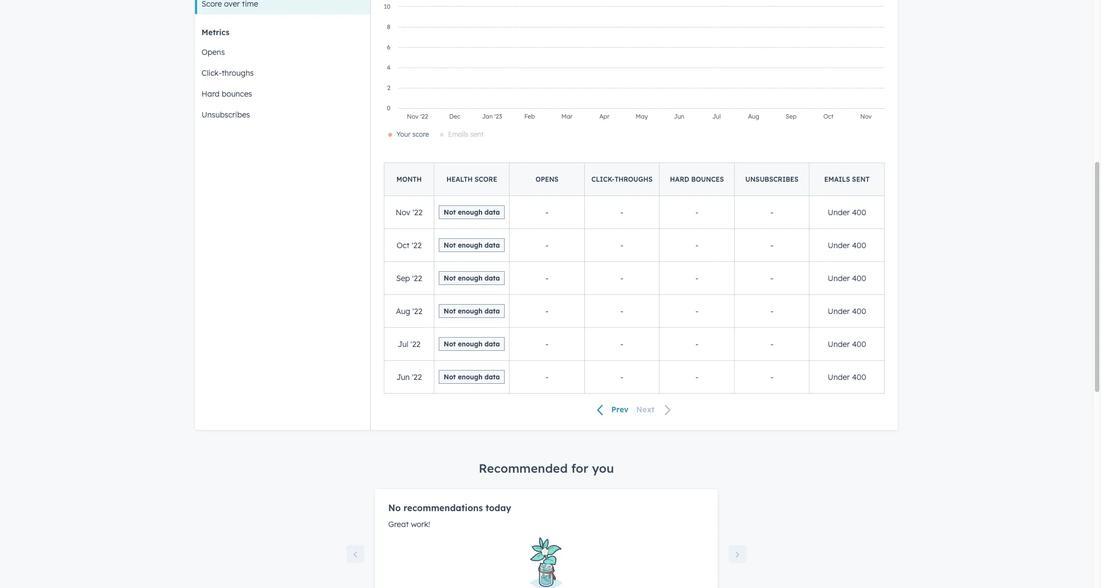 Task type: locate. For each thing, give the bounding box(es) containing it.
score for health score
[[475, 175, 498, 184]]

5 not enough data from the top
[[444, 340, 500, 348]]

aug for aug '22
[[396, 306, 411, 316]]

1 vertical spatial emails sent
[[825, 175, 870, 184]]

unsubscribes
[[202, 110, 250, 120], [746, 175, 799, 184]]

not
[[444, 208, 456, 217], [444, 241, 456, 249], [444, 274, 456, 282], [444, 307, 456, 315], [444, 340, 456, 348], [444, 373, 456, 381]]

1 horizontal spatial score
[[475, 175, 498, 184]]

enough for jun '22
[[458, 373, 483, 381]]

click-throughs
[[202, 68, 254, 78], [592, 175, 653, 184]]

1 horizontal spatial click-
[[592, 175, 615, 184]]

score
[[413, 130, 429, 138], [475, 175, 498, 184]]

1 horizontal spatial click-throughs
[[592, 175, 653, 184]]

0 vertical spatial sep
[[786, 113, 797, 120]]

hard bounces button
[[195, 84, 370, 104]]

1 horizontal spatial sep
[[786, 113, 797, 120]]

4 not enough data from the top
[[444, 307, 500, 315]]

sep for sep '22
[[396, 273, 410, 283]]

sent
[[471, 130, 484, 138], [853, 175, 870, 184]]

opens inside "button"
[[202, 47, 225, 57]]

oct for oct
[[824, 113, 834, 120]]

0 vertical spatial hard bounces
[[202, 89, 252, 99]]

not right jul '22
[[444, 340, 456, 348]]

0 vertical spatial oct
[[824, 113, 834, 120]]

0 horizontal spatial oct
[[397, 240, 410, 250]]

-
[[546, 207, 549, 217], [621, 207, 624, 217], [696, 207, 699, 217], [771, 207, 774, 217], [546, 240, 549, 250], [621, 240, 624, 250], [696, 240, 699, 250], [771, 240, 774, 250], [546, 273, 549, 283], [621, 273, 624, 283], [696, 273, 699, 283], [771, 273, 774, 283], [546, 306, 549, 316], [621, 306, 624, 316], [696, 306, 699, 316], [771, 306, 774, 316], [546, 339, 549, 349], [621, 339, 624, 349], [696, 339, 699, 349], [771, 339, 774, 349], [546, 372, 549, 382], [621, 372, 624, 382], [696, 372, 699, 382], [771, 372, 774, 382]]

3 enough from the top
[[458, 274, 483, 282]]

5 not from the top
[[444, 340, 456, 348]]

0 horizontal spatial jun
[[397, 372, 410, 382]]

1 horizontal spatial hard bounces
[[670, 175, 724, 184]]

1 vertical spatial bounces
[[692, 175, 724, 184]]

1 vertical spatial throughs
[[615, 175, 653, 184]]

3 under from the top
[[828, 273, 850, 283]]

1 horizontal spatial oct
[[824, 113, 834, 120]]

'22
[[420, 113, 428, 120], [413, 207, 423, 217], [412, 240, 422, 250], [412, 273, 422, 283], [413, 306, 423, 316], [411, 339, 421, 349], [412, 372, 422, 382]]

emails
[[448, 130, 469, 138], [825, 175, 851, 184]]

5 400 from the top
[[853, 339, 867, 349]]

1 not from the top
[[444, 208, 456, 217]]

click-throughs inside click-throughs button
[[202, 68, 254, 78]]

1 vertical spatial sent
[[853, 175, 870, 184]]

1 horizontal spatial aug
[[749, 113, 760, 120]]

0 horizontal spatial throughs
[[222, 68, 254, 78]]

2 data from the top
[[485, 241, 500, 249]]

0 vertical spatial jul
[[713, 113, 721, 120]]

emails sent
[[448, 130, 484, 138], [825, 175, 870, 184]]

jul for jul '22
[[398, 339, 409, 349]]

under for sep '22
[[828, 273, 850, 283]]

opens button
[[195, 42, 370, 63]]

jun right may
[[674, 113, 685, 120]]

oct for oct '22
[[397, 240, 410, 250]]

0 horizontal spatial emails
[[448, 130, 469, 138]]

1 vertical spatial hard bounces
[[670, 175, 724, 184]]

jul
[[713, 113, 721, 120], [398, 339, 409, 349]]

not enough data for oct '22
[[444, 241, 500, 249]]

1 horizontal spatial jun
[[674, 113, 685, 120]]

1 horizontal spatial unsubscribes
[[746, 175, 799, 184]]

0 horizontal spatial click-throughs
[[202, 68, 254, 78]]

0 horizontal spatial score
[[413, 130, 429, 138]]

0 horizontal spatial sent
[[471, 130, 484, 138]]

month
[[397, 175, 422, 184]]

0 horizontal spatial aug
[[396, 306, 411, 316]]

'22 down oct '22
[[412, 273, 422, 283]]

data for sep '22
[[485, 274, 500, 282]]

oct '22
[[397, 240, 422, 250]]

0 horizontal spatial hard
[[202, 89, 220, 99]]

2 under 400 from the top
[[828, 240, 867, 250]]

0 vertical spatial unsubscribes
[[202, 110, 250, 120]]

not right aug '22
[[444, 307, 456, 315]]

1 vertical spatial jun
[[397, 372, 410, 382]]

metrics
[[202, 27, 230, 37]]

nov
[[407, 113, 419, 120], [861, 113, 872, 120], [396, 207, 411, 217]]

data for aug '22
[[485, 307, 500, 315]]

score for your score
[[413, 130, 429, 138]]

prev button
[[591, 403, 633, 417]]

under for jun '22
[[828, 372, 850, 382]]

nov '22 up your score
[[407, 113, 428, 120]]

0 horizontal spatial sep
[[396, 273, 410, 283]]

400 for jun '22
[[853, 372, 867, 382]]

nov '22 down "month"
[[396, 207, 423, 217]]

400 for oct '22
[[853, 240, 867, 250]]

1 under 400 from the top
[[828, 207, 867, 217]]

6 not from the top
[[444, 373, 456, 381]]

data
[[485, 208, 500, 217], [485, 241, 500, 249], [485, 274, 500, 282], [485, 307, 500, 315], [485, 340, 500, 348], [485, 373, 500, 381]]

0 vertical spatial score
[[413, 130, 429, 138]]

0 vertical spatial click-throughs
[[202, 68, 254, 78]]

enough
[[458, 208, 483, 217], [458, 241, 483, 249], [458, 274, 483, 282], [458, 307, 483, 315], [458, 340, 483, 348], [458, 373, 483, 381]]

jun
[[674, 113, 685, 120], [397, 372, 410, 382]]

3 400 from the top
[[853, 273, 867, 283]]

hard bounces
[[202, 89, 252, 99], [670, 175, 724, 184]]

4 data from the top
[[485, 307, 500, 315]]

0 vertical spatial hard
[[202, 89, 220, 99]]

hard bounces inside 'button'
[[202, 89, 252, 99]]

0 horizontal spatial click-
[[202, 68, 222, 78]]

great
[[389, 520, 409, 530]]

400 for sep '22
[[853, 273, 867, 283]]

6 under 400 from the top
[[828, 372, 867, 382]]

jun '22
[[397, 372, 422, 382]]

unsubscribes button
[[195, 104, 370, 125]]

400
[[853, 207, 867, 217], [853, 240, 867, 250], [853, 273, 867, 283], [853, 306, 867, 316], [853, 339, 867, 349], [853, 372, 867, 382]]

not for aug '22
[[444, 307, 456, 315]]

1 horizontal spatial jul
[[713, 113, 721, 120]]

0 vertical spatial bounces
[[222, 89, 252, 99]]

'23
[[495, 113, 502, 120]]

4 enough from the top
[[458, 307, 483, 315]]

jun for jun '22
[[397, 372, 410, 382]]

under 400
[[828, 207, 867, 217], [828, 240, 867, 250], [828, 273, 867, 283], [828, 306, 867, 316], [828, 339, 867, 349], [828, 372, 867, 382]]

no recommendations today
[[389, 503, 512, 514]]

0 vertical spatial throughs
[[222, 68, 254, 78]]

6 enough from the top
[[458, 373, 483, 381]]

400 for jul '22
[[853, 339, 867, 349]]

recommendations
[[404, 503, 483, 514]]

not right sep '22
[[444, 274, 456, 282]]

0 vertical spatial opens
[[202, 47, 225, 57]]

0 vertical spatial click-
[[202, 68, 222, 78]]

2 400 from the top
[[853, 240, 867, 250]]

aug
[[749, 113, 760, 120], [396, 306, 411, 316]]

5 under from the top
[[828, 339, 850, 349]]

4 under from the top
[[828, 306, 850, 316]]

4 under 400 from the top
[[828, 306, 867, 316]]

click-
[[202, 68, 222, 78], [592, 175, 615, 184]]

enough for oct '22
[[458, 241, 483, 249]]

jun down jul '22
[[397, 372, 410, 382]]

5 enough from the top
[[458, 340, 483, 348]]

2 under from the top
[[828, 240, 850, 250]]

score right health
[[475, 175, 498, 184]]

4 400 from the top
[[853, 306, 867, 316]]

under
[[828, 207, 850, 217], [828, 240, 850, 250], [828, 273, 850, 283], [828, 306, 850, 316], [828, 339, 850, 349], [828, 372, 850, 382]]

3 under 400 from the top
[[828, 273, 867, 283]]

1 vertical spatial opens
[[536, 175, 559, 184]]

'22 up jun '22
[[411, 339, 421, 349]]

1 horizontal spatial emails sent
[[825, 175, 870, 184]]

2 not enough data from the top
[[444, 241, 500, 249]]

1 vertical spatial click-
[[592, 175, 615, 184]]

0 vertical spatial emails
[[448, 130, 469, 138]]

6 under from the top
[[828, 372, 850, 382]]

not for nov '22
[[444, 208, 456, 217]]

under 400 for sep '22
[[828, 273, 867, 283]]

previous image
[[351, 551, 360, 560]]

1 vertical spatial jul
[[398, 339, 409, 349]]

dec
[[450, 113, 461, 120]]

1 vertical spatial emails
[[825, 175, 851, 184]]

0 vertical spatial aug
[[749, 113, 760, 120]]

oct
[[824, 113, 834, 120], [397, 240, 410, 250]]

2 not from the top
[[444, 241, 456, 249]]

interactive chart image
[[379, 1, 891, 149]]

not enough data for jun '22
[[444, 373, 500, 381]]

opens
[[202, 47, 225, 57], [536, 175, 559, 184]]

score right "your"
[[413, 130, 429, 138]]

6 not enough data from the top
[[444, 373, 500, 381]]

not down health
[[444, 208, 456, 217]]

nov '22
[[407, 113, 428, 120], [396, 207, 423, 217]]

you
[[592, 461, 614, 477]]

'22 down jul '22
[[412, 372, 422, 382]]

hard
[[202, 89, 220, 99], [670, 175, 690, 184]]

0 horizontal spatial bounces
[[222, 89, 252, 99]]

bounces
[[222, 89, 252, 99], [692, 175, 724, 184]]

6 400 from the top
[[853, 372, 867, 382]]

today
[[486, 503, 512, 514]]

1 not enough data from the top
[[444, 208, 500, 217]]

under 400 for jun '22
[[828, 372, 867, 382]]

5 data from the top
[[485, 340, 500, 348]]

throughs inside button
[[222, 68, 254, 78]]

1 enough from the top
[[458, 208, 483, 217]]

1 under from the top
[[828, 207, 850, 217]]

under for nov '22
[[828, 207, 850, 217]]

click-throughs button
[[195, 63, 370, 84]]

under for oct '22
[[828, 240, 850, 250]]

data for jul '22
[[485, 340, 500, 348]]

6 data from the top
[[485, 373, 500, 381]]

400 for aug '22
[[853, 306, 867, 316]]

prev
[[612, 405, 629, 415]]

1 vertical spatial sep
[[396, 273, 410, 283]]

pagination navigation
[[384, 403, 885, 417]]

3 data from the top
[[485, 274, 500, 282]]

not enough data
[[444, 208, 500, 217], [444, 241, 500, 249], [444, 274, 500, 282], [444, 307, 500, 315], [444, 340, 500, 348], [444, 373, 500, 381]]

not right jun '22
[[444, 373, 456, 381]]

0 horizontal spatial unsubscribes
[[202, 110, 250, 120]]

throughs
[[222, 68, 254, 78], [615, 175, 653, 184]]

aug for aug
[[749, 113, 760, 120]]

1 horizontal spatial hard
[[670, 175, 690, 184]]

2 enough from the top
[[458, 241, 483, 249]]

1 horizontal spatial bounces
[[692, 175, 724, 184]]

1 400 from the top
[[853, 207, 867, 217]]

toggle series visibility region
[[389, 130, 484, 138]]

1 vertical spatial aug
[[396, 306, 411, 316]]

5 under 400 from the top
[[828, 339, 867, 349]]

health
[[447, 175, 473, 184]]

1 vertical spatial oct
[[397, 240, 410, 250]]

3 not enough data from the top
[[444, 274, 500, 282]]

0 horizontal spatial emails sent
[[448, 130, 484, 138]]

not enough data for nov '22
[[444, 208, 500, 217]]

not enough data for jul '22
[[444, 340, 500, 348]]

0 vertical spatial emails sent
[[448, 130, 484, 138]]

1 data from the top
[[485, 208, 500, 217]]

0 vertical spatial jun
[[674, 113, 685, 120]]

not right oct '22
[[444, 241, 456, 249]]

3 not from the top
[[444, 274, 456, 282]]

0 horizontal spatial opens
[[202, 47, 225, 57]]

no
[[389, 503, 401, 514]]

aug '22
[[396, 306, 423, 316]]

0 horizontal spatial jul
[[398, 339, 409, 349]]

0 horizontal spatial hard bounces
[[202, 89, 252, 99]]

4 not from the top
[[444, 307, 456, 315]]

sep
[[786, 113, 797, 120], [396, 273, 410, 283]]

1 vertical spatial score
[[475, 175, 498, 184]]



Task type: vqa. For each thing, say whether or not it's contained in the screenshot.
Hard within the button
yes



Task type: describe. For each thing, give the bounding box(es) containing it.
0 vertical spatial sent
[[471, 130, 484, 138]]

sep '22
[[396, 273, 422, 283]]

jul for jul
[[713, 113, 721, 120]]

1 horizontal spatial sent
[[853, 175, 870, 184]]

may
[[636, 113, 648, 120]]

for
[[572, 461, 589, 477]]

enough for jul '22
[[458, 340, 483, 348]]

enough for nov '22
[[458, 208, 483, 217]]

mar
[[562, 113, 573, 120]]

hard inside 'button'
[[202, 89, 220, 99]]

data for nov '22
[[485, 208, 500, 217]]

next button
[[633, 403, 679, 417]]

next image
[[734, 551, 742, 560]]

under 400 for oct '22
[[828, 240, 867, 250]]

jun for jun
[[674, 113, 685, 120]]

apr
[[600, 113, 610, 120]]

jan
[[482, 113, 493, 120]]

0 vertical spatial nov '22
[[407, 113, 428, 120]]

under for aug '22
[[828, 306, 850, 316]]

jan '23
[[482, 113, 502, 120]]

'22 up oct '22
[[413, 207, 423, 217]]

recommended
[[479, 461, 568, 477]]

recommended for you
[[479, 461, 614, 477]]

under 400 for nov '22
[[828, 207, 867, 217]]

enough for sep '22
[[458, 274, 483, 282]]

click- inside click-throughs button
[[202, 68, 222, 78]]

work!
[[411, 520, 431, 530]]

1 horizontal spatial opens
[[536, 175, 559, 184]]

not for sep '22
[[444, 274, 456, 282]]

health score
[[447, 175, 498, 184]]

400 for nov '22
[[853, 207, 867, 217]]

data for jun '22
[[485, 373, 500, 381]]

under 400 for aug '22
[[828, 306, 867, 316]]

not for jul '22
[[444, 340, 456, 348]]

your
[[397, 130, 411, 138]]

your score
[[397, 130, 429, 138]]

not for oct '22
[[444, 241, 456, 249]]

1 vertical spatial hard
[[670, 175, 690, 184]]

1 vertical spatial unsubscribes
[[746, 175, 799, 184]]

data for oct '22
[[485, 241, 500, 249]]

'22 up sep '22
[[412, 240, 422, 250]]

next
[[637, 405, 655, 415]]

1 vertical spatial nov '22
[[396, 207, 423, 217]]

great work!
[[389, 520, 431, 530]]

enough for aug '22
[[458, 307, 483, 315]]

not for jun '22
[[444, 373, 456, 381]]

bounces inside the hard bounces 'button'
[[222, 89, 252, 99]]

jul '22
[[398, 339, 421, 349]]

not enough data for aug '22
[[444, 307, 500, 315]]

'22 up your score
[[420, 113, 428, 120]]

not enough data for sep '22
[[444, 274, 500, 282]]

unsubscribes inside button
[[202, 110, 250, 120]]

under 400 for jul '22
[[828, 339, 867, 349]]

sep for sep
[[786, 113, 797, 120]]

1 vertical spatial click-throughs
[[592, 175, 653, 184]]

under for jul '22
[[828, 339, 850, 349]]

1 horizontal spatial emails
[[825, 175, 851, 184]]

feb
[[525, 113, 535, 120]]

'22 down sep '22
[[413, 306, 423, 316]]

1 horizontal spatial throughs
[[615, 175, 653, 184]]



